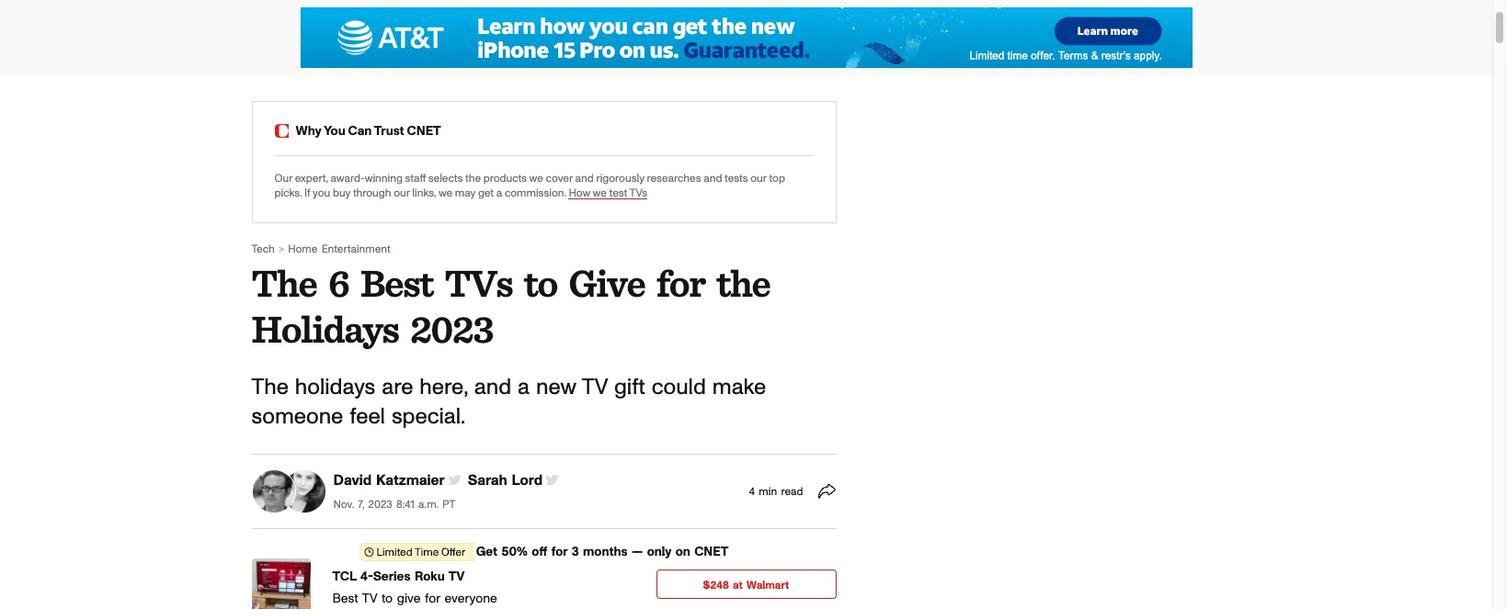 Task type: vqa. For each thing, say whether or not it's contained in the screenshot.
These
no



Task type: locate. For each thing, give the bounding box(es) containing it.
entertainment
[[322, 244, 391, 255]]

to inside tcl 4-series roku tv best tv to give for everyone
[[382, 593, 393, 606]]

our left top
[[751, 173, 767, 184]]

to
[[524, 261, 557, 307], [382, 593, 393, 606]]

1 horizontal spatial a
[[518, 378, 530, 400]]

tvs inside the 6 best tvs to give for the holidays 2023
[[445, 261, 513, 307]]

tv up everyone
[[449, 571, 465, 584]]

we
[[529, 173, 543, 184], [439, 188, 453, 199], [593, 188, 607, 199]]

0 horizontal spatial the
[[465, 173, 481, 184]]

for down roku
[[425, 593, 440, 606]]

2023
[[410, 307, 493, 353], [368, 500, 393, 511]]

home left the internet in the top of the page
[[829, 29, 869, 44]]

1 vertical spatial tvs
[[445, 261, 513, 307]]

tech left money
[[583, 29, 614, 44]]

sleep
[[1061, 29, 1098, 44]]

through
[[353, 188, 391, 199]]

0 vertical spatial cnet
[[407, 126, 441, 138]]

best inside tcl 4-series roku tv best tv to give for everyone
[[333, 593, 358, 606]]

katzmaier
[[376, 474, 445, 489]]

1 horizontal spatial we
[[529, 173, 543, 184]]

1 horizontal spatial cnet
[[695, 546, 729, 559]]

tv left gift
[[582, 378, 608, 400]]

cnet
[[407, 126, 441, 138], [695, 546, 729, 559]]

how we test tvs
[[569, 188, 648, 199]]

home entertainment link
[[288, 244, 391, 255]]

$248
[[703, 580, 729, 591]]

2 horizontal spatial tv
[[582, 378, 608, 400]]

0 vertical spatial our
[[751, 173, 767, 184]]

1 horizontal spatial to
[[524, 261, 557, 307]]

how
[[569, 188, 591, 199]]

why
[[296, 126, 321, 138]]

buy
[[333, 188, 351, 199]]

sarah lord
[[468, 474, 543, 489]]

lord
[[512, 474, 543, 489]]

tvs for best
[[445, 261, 513, 307]]

0 horizontal spatial a
[[496, 188, 502, 199]]

3
[[572, 546, 579, 559]]

tvs inside how we test tvs link
[[630, 188, 648, 199]]

0 vertical spatial the
[[252, 261, 317, 307]]

0 horizontal spatial to
[[382, 593, 393, 606]]

$248 at walmart
[[703, 580, 790, 591]]

1 vertical spatial cnet
[[695, 546, 729, 559]]

0 horizontal spatial tvs
[[445, 261, 513, 307]]

0 horizontal spatial 2023
[[368, 500, 393, 511]]

for left 3
[[551, 546, 568, 559]]

david
[[333, 474, 372, 489]]

1 horizontal spatial tech
[[583, 29, 614, 44]]

tests
[[725, 173, 748, 184]]

could
[[652, 378, 706, 400]]

a inside our expert, award-winning staff selects the products we cover and rigorously researches and tests our top picks. if you buy through our links, we may get a commission.
[[496, 188, 502, 199]]

the inside the 6 best tvs to give for the holidays 2023
[[252, 261, 317, 307]]

0 horizontal spatial tech
[[252, 244, 275, 255]]

and
[[575, 173, 594, 184], [704, 173, 722, 184], [474, 378, 511, 400]]

and up how
[[575, 173, 594, 184]]

2023 right 7,
[[368, 500, 393, 511]]

cnet logo image
[[275, 125, 288, 138]]

staff
[[405, 173, 426, 184]]

tv
[[582, 378, 608, 400], [449, 571, 465, 584], [362, 593, 377, 606]]

1 vertical spatial the
[[717, 261, 770, 307]]

1 vertical spatial the
[[252, 378, 289, 400]]

2 horizontal spatial and
[[704, 173, 722, 184]]

home
[[695, 29, 734, 44], [829, 29, 869, 44], [288, 244, 318, 255]]

1 the from the top
[[252, 261, 317, 307]]

tech link
[[252, 244, 275, 255]]

we left test
[[593, 188, 607, 199]]

0 vertical spatial tech
[[583, 29, 614, 44]]

someone
[[252, 406, 343, 428]]

2 horizontal spatial home
[[829, 29, 869, 44]]

you
[[313, 188, 330, 199]]

internet
[[873, 29, 924, 44]]

0 vertical spatial best
[[361, 261, 433, 307]]

get 50% off for 3 months — only on cnet
[[476, 546, 729, 559]]

may
[[455, 188, 476, 199]]

0 vertical spatial to
[[524, 261, 557, 307]]

2 horizontal spatial we
[[593, 188, 607, 199]]

the down tech link
[[252, 261, 317, 307]]

1 horizontal spatial 2023
[[410, 307, 493, 353]]

01 tcl s325 s425 series image
[[252, 559, 310, 610]]

we up commission.
[[529, 173, 543, 184]]

our down staff
[[394, 188, 410, 199]]

1 horizontal spatial tvs
[[630, 188, 648, 199]]

2 vertical spatial tv
[[362, 593, 377, 606]]

0 horizontal spatial our
[[394, 188, 410, 199]]

home entertainment
[[288, 244, 391, 255]]

0 horizontal spatial for
[[425, 593, 440, 606]]

tvs right test
[[630, 188, 648, 199]]

the for the 6 best tvs to give for the holidays 2023
[[252, 261, 317, 307]]

our expert, award-winning staff selects the products we cover and rigorously researches and tests our top picks. if you buy through our links, we may get a commission.
[[275, 173, 785, 199]]

deals
[[1006, 29, 1043, 44]]

a right get
[[496, 188, 502, 199]]

commission.
[[505, 188, 566, 199]]

and inside the holidays are here, and a new tv gift could make someone feel special.
[[474, 378, 511, 400]]

best
[[361, 261, 433, 307], [333, 593, 358, 606]]

cnet right the trust
[[407, 126, 441, 138]]

1 horizontal spatial tv
[[449, 571, 465, 584]]

and right here,
[[474, 378, 511, 400]]

1 horizontal spatial home
[[695, 29, 734, 44]]

best inside the 6 best tvs to give for the holidays 2023
[[361, 261, 433, 307]]

6
[[328, 261, 349, 307]]

1 vertical spatial tech
[[252, 244, 275, 255]]

0 vertical spatial for
[[657, 261, 705, 307]]

1 horizontal spatial and
[[575, 173, 594, 184]]

can
[[348, 126, 372, 138]]

sarah
[[468, 474, 507, 489]]

links,
[[412, 188, 436, 199]]

0 horizontal spatial best
[[333, 593, 358, 606]]

the for the holidays are here, and a new tv gift could make someone feel special.
[[252, 378, 289, 400]]

0 horizontal spatial we
[[439, 188, 453, 199]]

cnet right on
[[695, 546, 729, 559]]

everyone
[[445, 593, 497, 606]]

energy
[[942, 29, 988, 44]]

0 vertical spatial tv
[[582, 378, 608, 400]]

give
[[397, 593, 421, 606]]

1 horizontal spatial the
[[717, 261, 770, 307]]

price finder link
[[1117, 7, 1197, 66]]

best down tcl
[[333, 593, 358, 606]]

money
[[632, 29, 676, 44]]

2 vertical spatial for
[[425, 593, 440, 606]]

1 vertical spatial a
[[518, 378, 530, 400]]

home right money
[[695, 29, 734, 44]]

home right tech link
[[288, 244, 318, 255]]

our
[[275, 173, 293, 184]]

tech
[[583, 29, 614, 44], [252, 244, 275, 255]]

tech down picks. on the top left of page
[[252, 244, 275, 255]]

the holidays are here, and a new tv gift could make someone feel special.
[[252, 378, 766, 428]]

the up someone
[[252, 378, 289, 400]]

tvs for test
[[630, 188, 648, 199]]

get
[[476, 546, 498, 559]]

only
[[647, 546, 672, 559]]

1 vertical spatial to
[[382, 593, 393, 606]]

winning
[[365, 173, 403, 184]]

0 vertical spatial the
[[465, 173, 481, 184]]

1 horizontal spatial our
[[751, 173, 767, 184]]

for right "give" on the left
[[657, 261, 705, 307]]

new
[[536, 378, 576, 400]]

the inside the holidays are here, and a new tv gift could make someone feel special.
[[252, 378, 289, 400]]

2 horizontal spatial for
[[657, 261, 705, 307]]

share on social media image
[[818, 483, 837, 501]]

0 vertical spatial a
[[496, 188, 502, 199]]

a left new on the left bottom of page
[[518, 378, 530, 400]]

0 horizontal spatial tv
[[362, 593, 377, 606]]

to left give
[[382, 593, 393, 606]]

the
[[465, 173, 481, 184], [717, 261, 770, 307]]

our
[[751, 173, 767, 184], [394, 188, 410, 199]]

1 vertical spatial best
[[333, 593, 358, 606]]

1 horizontal spatial for
[[551, 546, 568, 559]]

here,
[[420, 378, 468, 400]]

and left tests
[[704, 173, 722, 184]]

2023 up here,
[[410, 307, 493, 353]]

a
[[496, 188, 502, 199], [518, 378, 530, 400]]

best down the entertainment
[[361, 261, 433, 307]]

tvs
[[630, 188, 648, 199], [445, 261, 513, 307]]

get
[[478, 188, 494, 199]]

0 vertical spatial 2023
[[410, 307, 493, 353]]

roku
[[415, 571, 445, 584]]

pt
[[442, 500, 456, 511]]

1 vertical spatial 2023
[[368, 500, 393, 511]]

to left "give" on the left
[[524, 261, 557, 307]]

1 horizontal spatial best
[[361, 261, 433, 307]]

we down selects
[[439, 188, 453, 199]]

2 the from the top
[[252, 378, 289, 400]]

0 horizontal spatial and
[[474, 378, 511, 400]]

0 vertical spatial tvs
[[630, 188, 648, 199]]

the inside our expert, award-winning staff selects the products we cover and rigorously researches and tests our top picks. if you buy through our links, we may get a commission.
[[465, 173, 481, 184]]

products
[[483, 173, 527, 184]]

tv down 4-
[[362, 593, 377, 606]]

0 horizontal spatial home
[[288, 244, 318, 255]]

1 vertical spatial for
[[551, 546, 568, 559]]

for
[[657, 261, 705, 307], [551, 546, 568, 559], [425, 593, 440, 606]]

—
[[632, 546, 643, 559]]

tvs down get
[[445, 261, 513, 307]]



Task type: describe. For each thing, give the bounding box(es) containing it.
home internet
[[829, 29, 924, 44]]

test
[[609, 188, 628, 199]]

holidays
[[252, 307, 399, 353]]

a.m.
[[419, 500, 439, 511]]

advertisement region
[[300, 7, 1192, 68]]

thumbnail lord sarah 268 ret2 reel image
[[283, 471, 325, 513]]

1 vertical spatial our
[[394, 188, 410, 199]]

expert,
[[295, 173, 328, 184]]

a inside the holidays are here, and a new tv gift could make someone feel special.
[[518, 378, 530, 400]]

why you can trust cnet
[[296, 126, 441, 138]]

home for home internet
[[829, 29, 869, 44]]

trust
[[374, 126, 404, 138]]

for inside tcl 4-series roku tv best tv to give for everyone
[[425, 593, 440, 606]]

the inside the 6 best tvs to give for the holidays 2023
[[717, 261, 770, 307]]

read
[[781, 486, 803, 497]]

cover
[[546, 173, 573, 184]]

series
[[373, 571, 411, 584]]

david katzmaier
[[333, 474, 445, 489]]

tcl
[[333, 571, 356, 584]]

rigorously
[[596, 173, 645, 184]]

price
[[1117, 29, 1150, 44]]

special.
[[392, 406, 466, 428]]

how we test tvs link
[[569, 188, 648, 200]]

you
[[324, 126, 346, 138]]

cnet image
[[150, 17, 315, 54]]

david_katzmaier.jpg image
[[252, 471, 295, 513]]

give
[[569, 261, 645, 307]]

sarah lord twitter image
[[546, 474, 558, 486]]

tcl 4-series roku tv best tv to give for everyone
[[333, 571, 497, 606]]

feel
[[350, 406, 385, 428]]

50%
[[502, 546, 528, 559]]

nov.
[[333, 500, 354, 511]]

on
[[676, 546, 691, 559]]

$248 at walmart link
[[656, 570, 837, 603]]

8:41
[[396, 500, 415, 511]]

walmart
[[747, 580, 790, 591]]

2023 inside the 6 best tvs to give for the holidays 2023
[[410, 307, 493, 353]]

top
[[769, 173, 785, 184]]

wellness
[[753, 29, 811, 44]]

price finder
[[1117, 29, 1197, 44]]

0 horizontal spatial cnet
[[407, 126, 441, 138]]

award-
[[331, 173, 365, 184]]

4-
[[360, 571, 373, 584]]

at
[[733, 580, 743, 591]]

7,
[[358, 500, 364, 511]]

if
[[305, 188, 310, 199]]

gift
[[614, 378, 645, 400]]

home for home
[[695, 29, 734, 44]]

make
[[713, 378, 766, 400]]

are
[[382, 378, 413, 400]]

months
[[583, 546, 628, 559]]

finder
[[1155, 29, 1197, 44]]

4 min read
[[749, 486, 803, 497]]

picks.
[[275, 188, 302, 199]]

home for home entertainment
[[288, 244, 318, 255]]

david katzmaier twitter image
[[449, 474, 460, 486]]

min
[[759, 486, 777, 497]]

to inside the 6 best tvs to give for the holidays 2023
[[524, 261, 557, 307]]

selects
[[428, 173, 463, 184]]

nov. 7, 2023  8:41 a.m. pt
[[333, 500, 456, 511]]

off
[[532, 546, 547, 559]]

researches
[[647, 173, 701, 184]]

4
[[749, 486, 755, 497]]

for inside the 6 best tvs to give for the holidays 2023
[[657, 261, 705, 307]]

1 vertical spatial tv
[[449, 571, 465, 584]]

holidays
[[295, 378, 376, 400]]

the 6 best tvs to give for the holidays 2023
[[252, 261, 770, 353]]

tv inside the holidays are here, and a new tv gift could make someone feel special.
[[582, 378, 608, 400]]



